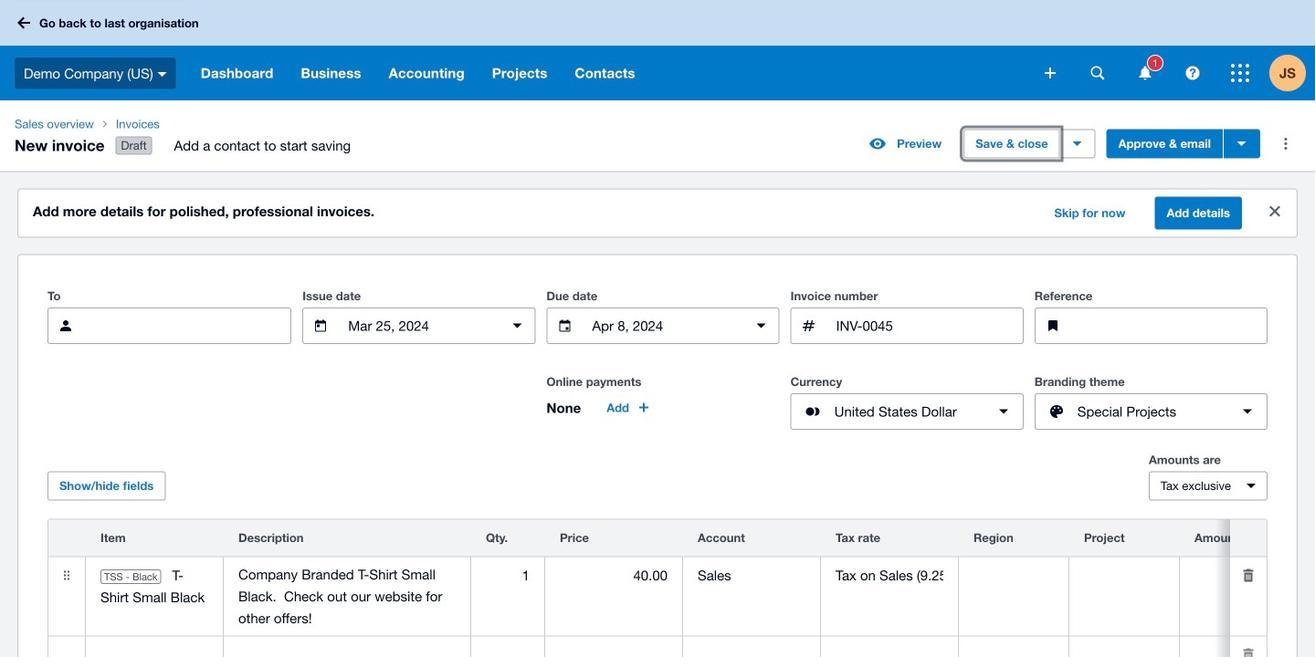 Task type: locate. For each thing, give the bounding box(es) containing it.
0 horizontal spatial more date options image
[[499, 308, 536, 345]]

svg image
[[1091, 66, 1105, 80], [1186, 66, 1200, 80], [158, 72, 167, 77]]

remove image
[[1231, 637, 1267, 658]]

None field
[[471, 559, 544, 593], [545, 559, 682, 593], [683, 559, 820, 593], [821, 559, 958, 593], [959, 559, 1069, 593], [1070, 559, 1179, 593], [1180, 559, 1316, 593], [86, 638, 223, 658], [471, 638, 544, 658], [545, 638, 682, 658], [1180, 638, 1316, 658], [471, 559, 544, 593], [545, 559, 682, 593], [683, 559, 820, 593], [821, 559, 958, 593], [959, 559, 1069, 593], [1070, 559, 1179, 593], [1180, 559, 1316, 593], [86, 638, 223, 658], [471, 638, 544, 658], [545, 638, 682, 658], [1180, 638, 1316, 658]]

remove image
[[1231, 558, 1267, 594]]

2 horizontal spatial svg image
[[1186, 66, 1200, 80]]

invoice line item list element
[[48, 519, 1316, 658]]

svg image
[[17, 17, 30, 29], [1232, 64, 1250, 82], [1140, 66, 1152, 80], [1045, 68, 1056, 79]]

banner
[[0, 0, 1316, 100]]

1 horizontal spatial more date options image
[[743, 308, 780, 345]]

None text field
[[91, 309, 291, 344], [591, 309, 736, 344], [224, 558, 470, 636], [224, 638, 470, 658], [91, 309, 291, 344], [591, 309, 736, 344], [224, 558, 470, 636], [224, 638, 470, 658]]

None text field
[[346, 309, 492, 344], [835, 309, 1023, 344], [1079, 309, 1267, 344], [346, 309, 492, 344], [835, 309, 1023, 344], [1079, 309, 1267, 344]]

contact element
[[48, 308, 292, 345]]

more date options image
[[499, 308, 536, 345], [743, 308, 780, 345]]



Task type: vqa. For each thing, say whether or not it's contained in the screenshot.
left svg icon
yes



Task type: describe. For each thing, give the bounding box(es) containing it.
more invoice options image
[[1268, 126, 1305, 162]]

0 horizontal spatial svg image
[[158, 72, 167, 77]]

more line item options element
[[1231, 520, 1267, 557]]

invoice number element
[[791, 308, 1024, 345]]

drag and drop line image
[[48, 558, 85, 594]]

1 horizontal spatial svg image
[[1091, 66, 1105, 80]]

2 more date options image from the left
[[743, 308, 780, 345]]

1 more date options image from the left
[[499, 308, 536, 345]]



